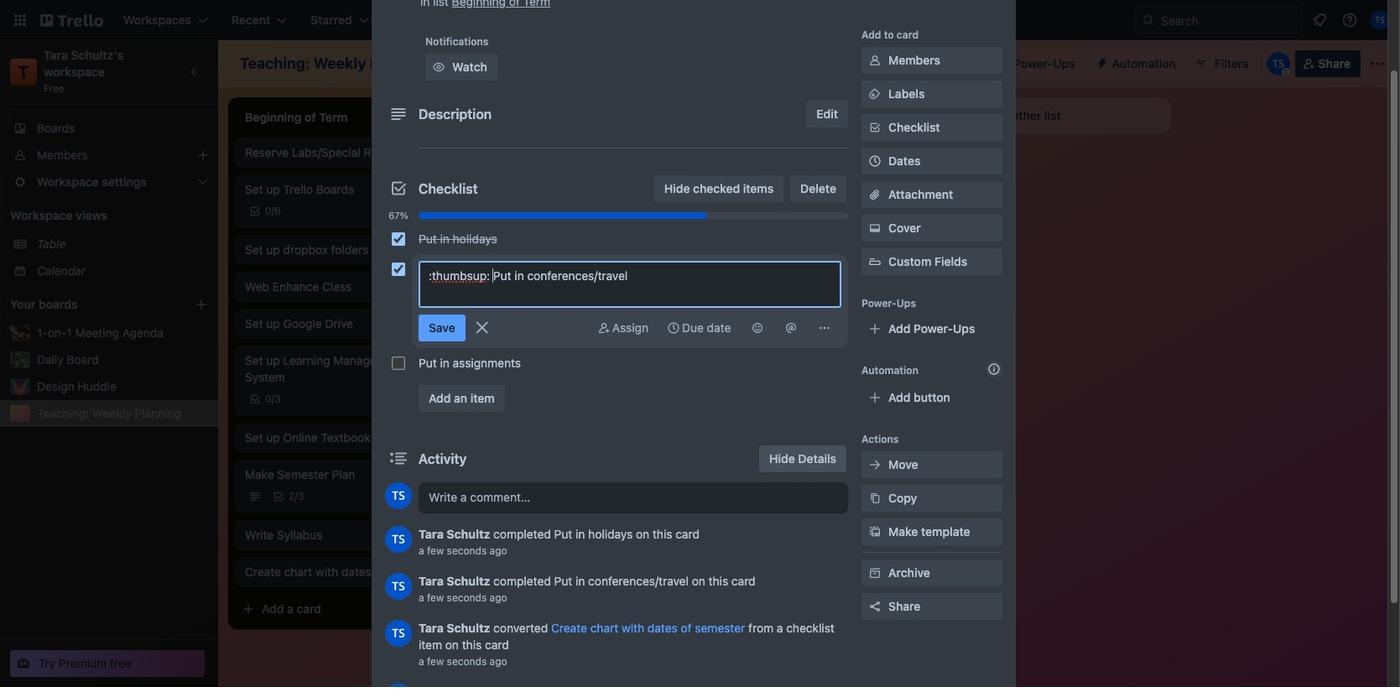 Task type: locate. For each thing, give the bounding box(es) containing it.
reflection meeting
[[722, 145, 824, 159]]

0 horizontal spatial ups
[[897, 297, 917, 310]]

0 vertical spatial tara schultz (taraschultz7) image
[[385, 526, 412, 553]]

0 vertical spatial teaching:
[[240, 55, 310, 72]]

make inside "link"
[[483, 373, 512, 388]]

sm image inside 'make template' link
[[867, 524, 884, 541]]

0 horizontal spatial power-
[[862, 297, 897, 310]]

seconds inside tara schultz completed put in conferences/travel on this card a few seconds ago
[[447, 592, 487, 604]]

planning down design huddle link
[[135, 406, 181, 420]]

weekly schedule link
[[483, 312, 678, 329]]

0 vertical spatial ups
[[1054, 56, 1076, 71]]

a few seconds ago link
[[419, 545, 507, 557], [419, 592, 507, 604], [419, 655, 507, 668]]

sm image for copy link
[[867, 490, 884, 507]]

dates down conferences/travel
[[648, 621, 678, 635]]

few
[[427, 545, 444, 557], [427, 592, 444, 604], [427, 655, 444, 668]]

sm image inside labels link
[[867, 86, 884, 102]]

3 a few seconds ago link from the top
[[419, 655, 507, 668]]

this
[[653, 527, 673, 541], [709, 574, 729, 588], [462, 638, 482, 652]]

semester left from
[[695, 621, 746, 635]]

completed
[[494, 527, 551, 541], [494, 574, 551, 588]]

0 vertical spatial share
[[1319, 56, 1351, 71]]

hide left checked
[[665, 181, 690, 196]]

checklist down labels
[[889, 120, 940, 134]]

create chart with dates of semester link down conferences/travel
[[551, 621, 746, 635]]

rooms
[[364, 145, 401, 159]]

sm image
[[431, 59, 447, 76], [867, 86, 884, 102], [867, 220, 884, 237], [596, 320, 613, 337], [749, 320, 766, 337], [783, 320, 800, 337], [817, 320, 833, 337], [867, 457, 884, 473], [867, 490, 884, 507], [867, 524, 884, 541], [867, 565, 884, 582]]

4 set from the top
[[245, 353, 263, 368]]

0 / 6
[[265, 205, 281, 217], [504, 265, 519, 278], [504, 336, 519, 348]]

3 down system
[[275, 393, 281, 405]]

add a card button down exam
[[712, 304, 900, 331]]

weekly schedule
[[483, 313, 576, 327]]

1 vertical spatial automation
[[862, 364, 919, 377]]

checklist up 'put in holidays'
[[419, 181, 478, 196]]

2 horizontal spatial this
[[709, 574, 729, 588]]

3 set from the top
[[245, 316, 263, 331]]

2 vertical spatial this
[[462, 638, 482, 652]]

tara inside the tara schultz's workspace free
[[44, 48, 68, 62]]

0 vertical spatial teaching: weekly planning
[[240, 55, 433, 72]]

try premium free button
[[10, 650, 205, 677]]

this right conferences/travel
[[709, 574, 729, 588]]

hide for hide checked items
[[665, 181, 690, 196]]

create up "workspace visible" image
[[497, 13, 534, 27]]

sm image for checklist
[[867, 119, 884, 136]]

a
[[764, 310, 770, 324], [419, 545, 424, 557], [419, 592, 424, 604], [287, 602, 294, 616], [777, 621, 783, 635], [419, 655, 424, 668]]

on inside tara schultz completed put in conferences/travel on this card a few seconds ago
[[692, 574, 706, 588]]

1 horizontal spatial members
[[889, 53, 941, 67]]

few down create from template… image
[[427, 655, 444, 668]]

5 set from the top
[[245, 431, 263, 445]]

3 up from the top
[[266, 316, 280, 331]]

teaching: inside text box
[[240, 55, 310, 72]]

add a card down create chart with dates of semester
[[262, 602, 322, 616]]

your boards with 4 items element
[[10, 295, 170, 315]]

ups right create from template… icon
[[954, 321, 976, 336]]

a few seconds ago link down create from template… image
[[419, 655, 507, 668]]

sm image inside members link
[[867, 52, 884, 69]]

0 horizontal spatial 1
[[67, 326, 72, 340]]

1 vertical spatial add a card
[[262, 602, 322, 616]]

tara schultz (taraschultz7) image right open information menu image
[[1371, 10, 1391, 30]]

none checkbox inside checklist group
[[392, 263, 405, 276]]

0 vertical spatial members link
[[862, 47, 1003, 74]]

assignment up the correct assignment 1
[[516, 373, 579, 388]]

tara schultz (taraschultz7) image
[[1371, 10, 1391, 30], [1267, 52, 1291, 76], [385, 483, 412, 509], [385, 620, 412, 647]]

schultz for tara schultz converted create chart with dates of semester
[[447, 621, 490, 635]]

0 horizontal spatial 3
[[275, 393, 281, 405]]

sm image inside archive link
[[867, 565, 884, 582]]

members down boards link
[[37, 148, 88, 162]]

0 horizontal spatial share
[[889, 599, 921, 614]]

1 vertical spatial holidays
[[588, 527, 633, 541]]

schultz inside tara schultz completed put in holidays on this card a few seconds ago
[[447, 527, 490, 541]]

2 vertical spatial a few seconds ago link
[[419, 655, 507, 668]]

1 vertical spatial schultz
[[447, 574, 490, 588]]

with down write syllabus link
[[316, 565, 338, 579]]

tara schultz (taraschultz7) image up create chart with dates of semester
[[385, 526, 412, 553]]

on inside the 'from a checklist item on this card'
[[445, 638, 459, 652]]

on inside tara schultz completed put in holidays on this card a few seconds ago
[[636, 527, 650, 541]]

conferences/travel
[[588, 574, 689, 588]]

try premium free
[[39, 656, 131, 671]]

put up tara schultz completed put in conferences/travel on this card a few seconds ago
[[554, 527, 573, 541]]

assign
[[613, 321, 649, 335]]

power- down custom
[[862, 297, 897, 310]]

sm image inside move link
[[867, 457, 884, 473]]

watch
[[452, 60, 488, 74]]

move
[[889, 457, 919, 472]]

set down web
[[245, 316, 263, 331]]

0 / 3
[[265, 393, 281, 405]]

up left dropbox
[[266, 243, 280, 257]]

power- up another
[[1014, 56, 1054, 71]]

button
[[914, 390, 951, 405]]

2 a few seconds ago link from the top
[[419, 592, 507, 604]]

few inside tara schultz completed put in conferences/travel on this card a few seconds ago
[[427, 592, 444, 604]]

make down copy
[[889, 525, 919, 539]]

0 vertical spatial class
[[513, 243, 543, 257]]

create for create chart with dates of semester
[[245, 565, 281, 579]]

schultz for tara schultz completed put in holidays on this card a few seconds ago
[[447, 527, 490, 541]]

completed for put in conferences/travel
[[494, 574, 551, 588]]

automation down search image
[[1113, 56, 1176, 71]]

sm image inside cover link
[[867, 220, 884, 237]]

2 vertical spatial create
[[551, 621, 587, 635]]

tara schultz (taraschultz7) image inside primary element
[[1371, 10, 1391, 30]]

curriculum
[[777, 182, 837, 196]]

up inside set up dropbox folders link
[[266, 243, 280, 257]]

2 few from the top
[[427, 592, 444, 604]]

set up web
[[245, 243, 263, 257]]

huddle
[[78, 379, 117, 394]]

0 vertical spatial item
[[471, 391, 495, 405]]

sm image inside assign link
[[596, 320, 613, 337]]

Write a comment text field
[[419, 483, 849, 513]]

up for trello
[[266, 182, 280, 196]]

tara for tara schultz converted create chart with dates of semester
[[419, 621, 444, 635]]

schultz for tara schultz completed put in conferences/travel on this card a few seconds ago
[[447, 574, 490, 588]]

chart
[[284, 565, 313, 579], [591, 621, 619, 635]]

make for make assignment 1
[[483, 373, 512, 388]]

2 vertical spatial ups
[[954, 321, 976, 336]]

1 horizontal spatial add a card
[[739, 310, 798, 324]]

6 down the after class at the top of the page
[[513, 265, 519, 278]]

2 completed from the top
[[494, 574, 551, 588]]

3 schultz from the top
[[447, 621, 490, 635]]

this inside tara schultz completed put in conferences/travel on this card a few seconds ago
[[709, 574, 729, 588]]

set up system
[[245, 353, 263, 368]]

0 vertical spatial a few seconds ago link
[[419, 545, 507, 557]]

1 down make assignment 1 "link"
[[595, 410, 600, 425]]

make final exam link
[[722, 235, 917, 252]]

1 a few seconds ago link from the top
[[419, 545, 507, 557]]

1 up from the top
[[266, 182, 280, 196]]

set down reserve
[[245, 182, 263, 196]]

card inside tara schultz completed put in holidays on this card a few seconds ago
[[676, 527, 700, 541]]

1 horizontal spatial dates
[[648, 621, 678, 635]]

in inside tara schultz completed put in conferences/travel on this card a few seconds ago
[[576, 574, 585, 588]]

1 horizontal spatial share
[[1319, 56, 1351, 71]]

1 horizontal spatial 1
[[583, 373, 588, 388]]

seconds inside tara schultz completed put in holidays on this card a few seconds ago
[[447, 545, 487, 557]]

create inside button
[[497, 13, 534, 27]]

ups up "add another list" button
[[1054, 56, 1076, 71]]

tara
[[44, 48, 68, 62], [419, 527, 444, 541], [419, 574, 444, 588], [419, 621, 444, 635]]

put in holidays
[[419, 232, 497, 246]]

assignment down make assignment 1 "link"
[[528, 410, 591, 425]]

up inside set up trello boards link
[[266, 182, 280, 196]]

5 up from the top
[[266, 431, 280, 445]]

power-
[[1014, 56, 1054, 71], [862, 297, 897, 310], [914, 321, 954, 336]]

make left the final
[[722, 236, 751, 250]]

0 horizontal spatial share button
[[862, 593, 1003, 620]]

0 horizontal spatial boards
[[37, 121, 75, 135]]

chart down syllabus
[[284, 565, 313, 579]]

1 tara schultz (taraschultz7) image from the top
[[385, 526, 412, 553]]

3 right "2"
[[298, 490, 304, 503]]

create down 'write' at bottom
[[245, 565, 281, 579]]

a few seconds ago link for put in conferences/travel
[[419, 592, 507, 604]]

0 notifications image
[[1310, 10, 1330, 30]]

custom fields
[[889, 254, 968, 269]]

card down the write a comment text box
[[676, 527, 700, 541]]

item inside the 'from a checklist item on this card'
[[419, 638, 442, 652]]

dates button
[[862, 148, 1003, 175]]

card inside tara schultz completed put in conferences/travel on this card a few seconds ago
[[732, 574, 756, 588]]

1 horizontal spatial power-ups
[[1014, 56, 1076, 71]]

1 vertical spatial 3
[[298, 490, 304, 503]]

dates down write syllabus link
[[342, 565, 372, 579]]

tara inside tara schultz completed put in conferences/travel on this card a few seconds ago
[[419, 574, 444, 588]]

1 vertical spatial seconds
[[447, 592, 487, 604]]

up inside set up online textbook link
[[266, 431, 280, 445]]

1 set from the top
[[245, 182, 263, 196]]

1 vertical spatial chart
[[591, 621, 619, 635]]

of
[[375, 565, 386, 579], [681, 621, 692, 635]]

seconds for put in conferences/travel
[[447, 592, 487, 604]]

power-ups inside button
[[1014, 56, 1076, 71]]

tara inside tara schultz completed put in holidays on this card a few seconds ago
[[419, 527, 444, 541]]

free
[[110, 656, 131, 671]]

open information menu image
[[1342, 12, 1359, 29]]

0 horizontal spatial this
[[462, 638, 482, 652]]

boards
[[39, 297, 78, 311]]

this for put in conferences/travel
[[709, 574, 729, 588]]

on right conferences/travel
[[692, 574, 706, 588]]

4 up from the top
[[266, 353, 280, 368]]

sm image
[[867, 52, 884, 69], [867, 119, 884, 136], [666, 320, 682, 337]]

6 down set up trello boards
[[275, 205, 281, 217]]

0 vertical spatial power-
[[1014, 56, 1054, 71]]

1 vertical spatial sm image
[[867, 119, 884, 136]]

item down create from template… image
[[419, 638, 442, 652]]

up inside "set up learning management system"
[[266, 353, 280, 368]]

1 vertical spatial ago
[[490, 592, 507, 604]]

put right put in holidays "option"
[[419, 232, 437, 246]]

set for set up dropbox folders
[[245, 243, 263, 257]]

2
[[289, 490, 295, 503]]

sm image inside checklist link
[[867, 119, 884, 136]]

1 horizontal spatial weekly
[[314, 55, 366, 72]]

create chart with dates of semester link down write syllabus link
[[245, 564, 440, 581]]

1 for make assignment 1
[[583, 373, 588, 388]]

sm image for 'make template' link
[[867, 524, 884, 541]]

Put in holidays checkbox
[[392, 232, 405, 246]]

design huddle link
[[37, 379, 208, 395]]

boards down free
[[37, 121, 75, 135]]

1 horizontal spatial automation
[[1113, 56, 1176, 71]]

1 completed from the top
[[494, 527, 551, 541]]

tara schultz (taraschultz7) image down create chart with dates of semester
[[385, 620, 412, 647]]

boards right trello
[[316, 182, 354, 196]]

0 vertical spatial 1
[[67, 326, 72, 340]]

0 vertical spatial with
[[316, 565, 338, 579]]

sm image right assign
[[666, 320, 682, 337]]

1 seconds from the top
[[447, 545, 487, 557]]

1 vertical spatial 0 / 6
[[504, 265, 519, 278]]

1-on-1 meeting agenda
[[37, 326, 164, 340]]

0 vertical spatial on
[[636, 527, 650, 541]]

set for set up trello boards
[[245, 182, 263, 196]]

0 horizontal spatial planning
[[135, 406, 181, 420]]

up left trello
[[266, 182, 280, 196]]

sm image for watch button
[[431, 59, 447, 76]]

up for online
[[266, 431, 280, 445]]

1 vertical spatial weekly
[[483, 313, 523, 327]]

1 horizontal spatial item
[[471, 391, 495, 405]]

2 schultz from the top
[[447, 574, 490, 588]]

set left the online on the left bottom of page
[[245, 431, 263, 445]]

up inside set up google drive link
[[266, 316, 280, 331]]

1 horizontal spatial power-
[[914, 321, 954, 336]]

power-ups up create from template… icon
[[862, 297, 917, 310]]

calendar
[[37, 264, 86, 278]]

1 schultz from the top
[[447, 527, 490, 541]]

0 up assignments
[[504, 336, 510, 348]]

hide details
[[770, 452, 837, 466]]

0 horizontal spatial power-ups
[[862, 297, 917, 310]]

final
[[754, 236, 779, 250]]

sm image inside watch button
[[431, 59, 447, 76]]

None checkbox
[[392, 263, 405, 276]]

with down conferences/travel
[[622, 621, 645, 635]]

tara schultz converted create chart with dates of semester
[[419, 621, 746, 635]]

semester
[[389, 565, 439, 579], [695, 621, 746, 635]]

make semester plan link
[[245, 467, 440, 483]]

hide left details
[[770, 452, 795, 466]]

teaching: weekly planning link
[[37, 405, 208, 422]]

share button down 0 notifications image
[[1296, 50, 1361, 77]]

design
[[37, 379, 75, 394]]

0 vertical spatial few
[[427, 545, 444, 557]]

1 horizontal spatial class
[[513, 243, 543, 257]]

ups up create from template… icon
[[897, 297, 917, 310]]

boards link
[[0, 115, 218, 142]]

3 few from the top
[[427, 655, 444, 668]]

1 few from the top
[[427, 545, 444, 557]]

3
[[275, 393, 281, 405], [298, 490, 304, 503]]

1 horizontal spatial boards
[[316, 182, 354, 196]]

few inside tara schultz completed put in holidays on this card a few seconds ago
[[427, 545, 444, 557]]

ups
[[1054, 56, 1076, 71], [897, 297, 917, 310], [954, 321, 976, 336]]

schultz inside tara schultz completed put in conferences/travel on this card a few seconds ago
[[447, 574, 490, 588]]

2 horizontal spatial ups
[[1054, 56, 1076, 71]]

0 horizontal spatial teaching: weekly planning
[[37, 406, 181, 420]]

assignments
[[453, 356, 521, 370]]

2 vertical spatial few
[[427, 655, 444, 668]]

0 vertical spatial checklist
[[889, 120, 940, 134]]

premium
[[59, 656, 107, 671]]

0 / 6 down weekly schedule
[[504, 336, 519, 348]]

tara schultz (taraschultz7) image down write syllabus link
[[385, 573, 412, 600]]

labels
[[889, 86, 925, 101]]

2 ago from the top
[[490, 592, 507, 604]]

reserve
[[245, 145, 289, 159]]

a few seconds ago link up a few seconds ago
[[419, 592, 507, 604]]

activity
[[419, 452, 467, 467]]

None text field
[[419, 261, 842, 308]]

sm image down add to card
[[867, 52, 884, 69]]

filters
[[1215, 56, 1249, 71]]

Board name text field
[[232, 50, 441, 77]]

semester
[[277, 467, 329, 482]]

tara for tara schultz's workspace free
[[44, 48, 68, 62]]

1 horizontal spatial add a card button
[[712, 304, 900, 331]]

2 up from the top
[[266, 243, 280, 257]]

ago inside tara schultz completed put in conferences/travel on this card a few seconds ago
[[490, 592, 507, 604]]

1 inside "link"
[[583, 373, 588, 388]]

0 horizontal spatial add a card
[[262, 602, 322, 616]]

put down tara schultz completed put in holidays on this card a few seconds ago
[[554, 574, 573, 588]]

automation button
[[1089, 50, 1187, 77]]

few for put in holidays
[[427, 545, 444, 557]]

1-
[[37, 326, 48, 340]]

0 horizontal spatial on
[[445, 638, 459, 652]]

sm image right the edit button
[[867, 119, 884, 136]]

automation
[[1113, 56, 1176, 71], [862, 364, 919, 377]]

0 vertical spatial add a card button
[[712, 304, 900, 331]]

add inside button
[[429, 391, 451, 405]]

boards
[[37, 121, 75, 135], [316, 182, 354, 196]]

syllabus
[[277, 528, 322, 542]]

2 horizontal spatial on
[[692, 574, 706, 588]]

in up tara schultz completed put in conferences/travel on this card a few seconds ago
[[576, 527, 585, 541]]

completed inside tara schultz completed put in holidays on this card a few seconds ago
[[494, 527, 551, 541]]

1 vertical spatial ups
[[897, 297, 917, 310]]

tara schultz (taraschultz7) image for put in holidays
[[385, 526, 412, 553]]

semester up create from template… image
[[389, 565, 439, 579]]

meeting down your boards with 4 items element
[[75, 326, 119, 340]]

set inside "set up learning management system"
[[245, 353, 263, 368]]

hide checked items link
[[655, 175, 784, 202]]

assignment inside "link"
[[516, 373, 579, 388]]

share button down archive link
[[862, 593, 1003, 620]]

semester inside create chart with dates of semester link
[[389, 565, 439, 579]]

checklist group
[[385, 224, 849, 379]]

assignment for make
[[516, 373, 579, 388]]

share for the right share button
[[1319, 56, 1351, 71]]

power- inside button
[[1014, 56, 1054, 71]]

board
[[67, 353, 99, 367]]

cover
[[889, 221, 921, 235]]

1 vertical spatial few
[[427, 592, 444, 604]]

2 vertical spatial on
[[445, 638, 459, 652]]

create down tara schultz completed put in conferences/travel on this card a few seconds ago
[[551, 621, 587, 635]]

this inside tara schultz completed put in holidays on this card a few seconds ago
[[653, 527, 673, 541]]

0 vertical spatial create
[[497, 13, 534, 27]]

attachment
[[889, 187, 954, 201]]

up for learning
[[266, 353, 280, 368]]

put inside tara schultz completed put in conferences/travel on this card a few seconds ago
[[554, 574, 573, 588]]

6 for after
[[513, 265, 519, 278]]

add left the an
[[429, 391, 451, 405]]

1 vertical spatial class
[[322, 279, 352, 294]]

0 vertical spatial this
[[653, 527, 673, 541]]

this down the write a comment text box
[[653, 527, 673, 541]]

2 vertical spatial ago
[[490, 655, 507, 668]]

0 vertical spatial of
[[375, 565, 386, 579]]

none text field inside checklist group
[[419, 261, 842, 308]]

sm image for cover link
[[867, 220, 884, 237]]

primary element
[[0, 0, 1401, 40]]

tara schultz (taraschultz7) image
[[385, 526, 412, 553], [385, 573, 412, 600]]

0 vertical spatial holidays
[[453, 232, 497, 246]]

in down tara schultz completed put in holidays on this card a few seconds ago
[[576, 574, 585, 588]]

ago inside tara schultz completed put in holidays on this card a few seconds ago
[[490, 545, 507, 557]]

0 horizontal spatial members link
[[0, 142, 218, 169]]

/ down set up trello boards
[[272, 205, 275, 217]]

0 horizontal spatial teaching:
[[37, 406, 89, 420]]

1 vertical spatial planning
[[135, 406, 181, 420]]

2 vertical spatial seconds
[[447, 655, 487, 668]]

dates
[[889, 154, 921, 168]]

0 down set up trello boards
[[265, 205, 272, 217]]

2 vertical spatial schultz
[[447, 621, 490, 635]]

make down assignments
[[483, 373, 512, 388]]

sm image for labels link
[[867, 86, 884, 102]]

1 horizontal spatial teaching:
[[240, 55, 310, 72]]

share button
[[1296, 50, 1361, 77], [862, 593, 1003, 620]]

details
[[798, 452, 837, 466]]

card up from
[[732, 574, 756, 588]]

make for make final exam
[[722, 236, 751, 250]]

None submit
[[419, 315, 466, 342]]

add a card button for dropbox
[[235, 596, 423, 623]]

free
[[44, 82, 65, 95]]

few up a few seconds ago
[[427, 592, 444, 604]]

edit button
[[807, 101, 849, 128]]

3 for 2 / 3
[[298, 490, 304, 503]]

reflection meeting link
[[722, 144, 917, 161]]

Put in assignments checkbox
[[392, 357, 405, 370]]

make left semester
[[245, 467, 274, 482]]

add a card button down create chart with dates of semester
[[235, 596, 423, 623]]

1 ago from the top
[[490, 545, 507, 557]]

dates
[[342, 565, 372, 579], [648, 621, 678, 635]]

completed inside tara schultz completed put in conferences/travel on this card a few seconds ago
[[494, 574, 551, 588]]

table link
[[37, 236, 208, 253]]

ago for put in conferences/travel
[[490, 592, 507, 604]]

1 vertical spatial power-
[[862, 297, 897, 310]]

class down set up dropbox folders link
[[322, 279, 352, 294]]

teaching: weekly planning
[[240, 55, 433, 72], [37, 406, 181, 420]]

web enhance class link
[[245, 279, 440, 295]]

0 vertical spatial assignment
[[516, 373, 579, 388]]

add a card for up
[[262, 602, 322, 616]]

checked
[[693, 181, 740, 196]]

search image
[[1142, 13, 1156, 27]]

hide for hide details
[[770, 452, 795, 466]]

planning left star or unstar board icon
[[370, 55, 433, 72]]

custom fields button
[[862, 253, 1003, 270]]

1 vertical spatial assignment
[[528, 410, 591, 425]]

add a card right date
[[739, 310, 798, 324]]

set up trello boards
[[245, 182, 354, 196]]

weekly inside text box
[[314, 55, 366, 72]]

1 vertical spatial item
[[419, 638, 442, 652]]

sm image for move link
[[867, 457, 884, 473]]

online
[[283, 431, 318, 445]]

2 seconds from the top
[[447, 592, 487, 604]]

0 horizontal spatial holidays
[[453, 232, 497, 246]]

actions
[[862, 433, 899, 446]]

0 horizontal spatial members
[[37, 148, 88, 162]]

star or unstar board image
[[451, 57, 465, 71]]

make
[[722, 236, 751, 250], [483, 373, 512, 388], [245, 467, 274, 482], [889, 525, 919, 539]]

on
[[636, 527, 650, 541], [692, 574, 706, 588], [445, 638, 459, 652]]

2 tara schultz (taraschultz7) image from the top
[[385, 573, 412, 600]]

1 vertical spatial create chart with dates of semester link
[[551, 621, 746, 635]]

date
[[707, 321, 731, 335]]

1 horizontal spatial 3
[[298, 490, 304, 503]]

sm image inside copy link
[[867, 490, 884, 507]]

0 / 6 for after
[[504, 265, 519, 278]]

2 set from the top
[[245, 243, 263, 257]]

1 horizontal spatial hide
[[770, 452, 795, 466]]

workspace
[[10, 208, 73, 222]]

1 vertical spatial semester
[[695, 621, 746, 635]]

1 vertical spatial teaching:
[[37, 406, 89, 420]]

0 / 6 down set up trello boards
[[265, 205, 281, 217]]

/ down make semester plan
[[295, 490, 298, 503]]

seconds
[[447, 545, 487, 557], [447, 592, 487, 604], [447, 655, 487, 668]]

0 vertical spatial members
[[889, 53, 941, 67]]

power-ups up list
[[1014, 56, 1076, 71]]

members link up views
[[0, 142, 218, 169]]



Task type: vqa. For each thing, say whether or not it's contained in the screenshot.
bottommost starred icon
no



Task type: describe. For each thing, give the bounding box(es) containing it.
write syllabus
[[245, 528, 322, 542]]

from a checklist item on this card
[[419, 621, 835, 652]]

1 for 1-on-1 meeting agenda
[[67, 326, 72, 340]]

0 down the after class at the top of the page
[[504, 265, 510, 278]]

0 horizontal spatial meeting
[[75, 326, 119, 340]]

0 vertical spatial 6
[[275, 205, 281, 217]]

cover link
[[862, 215, 1003, 242]]

add down custom
[[889, 321, 911, 336]]

ago for put in holidays
[[490, 545, 507, 557]]

1 horizontal spatial semester
[[695, 621, 746, 635]]

correct
[[483, 410, 524, 425]]

add a card button for exam
[[712, 304, 900, 331]]

try
[[39, 656, 56, 671]]

web enhance class
[[245, 279, 352, 294]]

in inside tara schultz completed put in holidays on this card a few seconds ago
[[576, 527, 585, 541]]

in right put in holidays "option"
[[440, 232, 450, 246]]

1 horizontal spatial create chart with dates of semester link
[[551, 621, 746, 635]]

exam
[[783, 236, 812, 250]]

add another list button
[[943, 97, 1172, 134]]

after class
[[483, 243, 543, 257]]

tara for tara schultz completed put in conferences/travel on this card a few seconds ago
[[419, 574, 444, 588]]

tara schultz's workspace link
[[44, 48, 127, 79]]

up for google
[[266, 316, 280, 331]]

planning inside text box
[[370, 55, 433, 72]]

2 / 3
[[289, 490, 304, 503]]

items
[[743, 181, 774, 196]]

card right date
[[773, 310, 798, 324]]

6 for weekly
[[513, 336, 519, 348]]

on for put in holidays
[[636, 527, 650, 541]]

development
[[840, 182, 912, 196]]

0 vertical spatial meeting
[[780, 145, 824, 159]]

0 horizontal spatial dates
[[342, 565, 372, 579]]

0 horizontal spatial of
[[375, 565, 386, 579]]

system
[[245, 370, 285, 384]]

teaching: weekly planning inside text box
[[240, 55, 433, 72]]

add an item
[[429, 391, 495, 405]]

labs/special
[[292, 145, 361, 159]]

due
[[682, 321, 704, 335]]

1 horizontal spatial of
[[681, 621, 692, 635]]

show menu image
[[1370, 55, 1387, 72]]

move link
[[862, 452, 1003, 478]]

archive
[[889, 566, 931, 580]]

your boards
[[10, 297, 78, 311]]

create from template… image
[[430, 603, 443, 616]]

add left the button
[[889, 390, 911, 405]]

ups inside "power-ups" button
[[1054, 56, 1076, 71]]

1 vertical spatial boards
[[316, 182, 354, 196]]

add down write syllabus
[[262, 602, 284, 616]]

add right date
[[739, 310, 761, 324]]

make for make semester plan
[[245, 467, 274, 482]]

1 vertical spatial power-ups
[[862, 297, 917, 310]]

t link
[[10, 59, 37, 86]]

1 horizontal spatial share button
[[1296, 50, 1361, 77]]

your
[[10, 297, 36, 311]]

add power-ups
[[889, 321, 976, 336]]

sm image for members
[[867, 52, 884, 69]]

tara schultz (taraschultz7) image up write syllabus link
[[385, 483, 412, 509]]

t
[[18, 62, 29, 81]]

color: blue, title: none image
[[483, 232, 517, 238]]

1 vertical spatial with
[[622, 621, 645, 635]]

a inside tara schultz completed put in holidays on this card a few seconds ago
[[419, 545, 424, 557]]

tara schultz (taraschultz7) image for put in conferences/travel
[[385, 573, 412, 600]]

workspace visible image
[[485, 57, 498, 71]]

assignment for correct
[[528, 410, 591, 425]]

1 vertical spatial members link
[[0, 142, 218, 169]]

reflection
[[722, 145, 776, 159]]

1 horizontal spatial members link
[[862, 47, 1003, 74]]

to
[[884, 29, 894, 41]]

sm image inside due date link
[[666, 320, 682, 337]]

daily board link
[[37, 352, 208, 368]]

set for set up online textbook
[[245, 431, 263, 445]]

list
[[1045, 108, 1061, 123]]

set for set up google drive
[[245, 316, 263, 331]]

add button
[[889, 390, 951, 405]]

correct assignment 1 link
[[483, 410, 678, 426]]

checklist
[[787, 621, 835, 635]]

checklist link
[[862, 114, 1003, 141]]

holidays inside checklist group
[[453, 232, 497, 246]]

7
[[513, 195, 519, 207]]

0 horizontal spatial class
[[322, 279, 352, 294]]

trello
[[283, 182, 313, 196]]

dropbox
[[283, 243, 328, 257]]

management
[[333, 353, 404, 368]]

this inside the 'from a checklist item on this card'
[[462, 638, 482, 652]]

0 down system
[[265, 393, 272, 405]]

make final exam
[[722, 236, 812, 250]]

tara schultz's workspace free
[[44, 48, 127, 95]]

from
[[749, 621, 774, 635]]

web
[[245, 279, 269, 294]]

drive
[[325, 316, 353, 331]]

0 horizontal spatial with
[[316, 565, 338, 579]]

1 for correct assignment 1
[[595, 410, 600, 425]]

sm image for assign link at the top of the page
[[596, 320, 613, 337]]

delete
[[801, 181, 837, 196]]

tara for tara schultz completed put in holidays on this card a few seconds ago
[[419, 527, 444, 541]]

2 vertical spatial power-
[[914, 321, 954, 336]]

a few seconds ago link for put in holidays
[[419, 545, 507, 557]]

hide checked items
[[665, 181, 774, 196]]

ups inside add power-ups link
[[954, 321, 976, 336]]

1 vertical spatial dates
[[648, 621, 678, 635]]

a inside tara schultz completed put in conferences/travel on this card a few seconds ago
[[419, 592, 424, 604]]

completed for put in holidays
[[494, 527, 551, 541]]

schultz's
[[71, 48, 124, 62]]

card inside the 'from a checklist item on this card'
[[485, 638, 509, 652]]

watch button
[[426, 54, 498, 81]]

/ down the after class at the top of the page
[[510, 265, 513, 278]]

daily board
[[37, 353, 99, 367]]

create from template… image
[[906, 311, 920, 324]]

add an item button
[[419, 385, 505, 412]]

put right put in assignments checkbox
[[419, 356, 437, 370]]

share for the bottommost share button
[[889, 599, 921, 614]]

0 vertical spatial 0 / 6
[[265, 205, 281, 217]]

1 vertical spatial share button
[[862, 593, 1003, 620]]

views
[[76, 208, 107, 222]]

1 vertical spatial checklist
[[419, 181, 478, 196]]

item inside button
[[471, 391, 495, 405]]

2 horizontal spatial weekly
[[483, 313, 523, 327]]

67%
[[389, 210, 409, 221]]

few for put in conferences/travel
[[427, 592, 444, 604]]

create button
[[487, 7, 544, 34]]

card right to at the top right of the page
[[897, 29, 919, 41]]

daily
[[37, 353, 64, 367]]

make for make template
[[889, 525, 919, 539]]

0 left 7
[[504, 195, 510, 207]]

a inside the 'from a checklist item on this card'
[[777, 621, 783, 635]]

/ down system
[[272, 393, 275, 405]]

power-ups button
[[981, 50, 1086, 77]]

1 horizontal spatial checklist
[[889, 120, 940, 134]]

create for create
[[497, 13, 534, 27]]

0 horizontal spatial chart
[[284, 565, 313, 579]]

1 vertical spatial teaching: weekly planning
[[37, 406, 181, 420]]

sm image for archive link
[[867, 565, 884, 582]]

after
[[483, 243, 510, 257]]

copy
[[889, 491, 918, 505]]

set for set up learning management system
[[245, 353, 263, 368]]

workspace navigation collapse icon image
[[183, 60, 206, 84]]

put inside tara schultz completed put in holidays on this card a few seconds ago
[[554, 527, 573, 541]]

add left to at the top right of the page
[[862, 29, 882, 41]]

0 / 6 for weekly
[[504, 336, 519, 348]]

none submit inside checklist group
[[419, 315, 466, 342]]

3 seconds from the top
[[447, 655, 487, 668]]

3 for 0 / 3
[[275, 393, 281, 405]]

make template link
[[862, 519, 1003, 546]]

calendar link
[[37, 263, 208, 279]]

due date link
[[659, 315, 739, 342]]

template
[[922, 525, 971, 539]]

write syllabus link
[[245, 527, 440, 544]]

tara schultz (taraschultz7) image right filters
[[1267, 52, 1291, 76]]

table
[[37, 237, 66, 251]]

custom
[[889, 254, 932, 269]]

automation inside button
[[1113, 56, 1176, 71]]

Search field
[[1156, 8, 1303, 33]]

color: green, title: none image
[[483, 302, 517, 309]]

add left another
[[974, 108, 996, 123]]

on for put in conferences/travel
[[692, 574, 706, 588]]

/ down weekly schedule
[[510, 336, 513, 348]]

add a card for final
[[739, 310, 798, 324]]

this for put in holidays
[[653, 527, 673, 541]]

a few seconds ago
[[419, 655, 507, 668]]

on-
[[48, 326, 67, 340]]

labels link
[[862, 81, 1003, 107]]

seconds for put in holidays
[[447, 545, 487, 557]]

add board image
[[195, 298, 208, 311]]

3 ago from the top
[[490, 655, 507, 668]]

card down create chart with dates of semester
[[297, 602, 322, 616]]

2 vertical spatial weekly
[[92, 406, 132, 420]]

up for dropbox
[[266, 243, 280, 257]]

notifications
[[426, 35, 489, 48]]

1 horizontal spatial chart
[[591, 621, 619, 635]]

copy link
[[862, 485, 1003, 512]]

enhance
[[273, 279, 319, 294]]

0 horizontal spatial create chart with dates of semester link
[[245, 564, 440, 581]]

plan
[[332, 467, 355, 482]]

chart
[[722, 199, 752, 213]]

complete curriculum development chart
[[722, 182, 912, 213]]

holidays inside tara schultz completed put in holidays on this card a few seconds ago
[[588, 527, 633, 541]]

1 vertical spatial members
[[37, 148, 88, 162]]

/ up color: blue, title: none image
[[510, 195, 513, 207]]

add to card
[[862, 29, 919, 41]]

put in assignments
[[419, 356, 521, 370]]

assign link
[[589, 315, 655, 342]]

delete link
[[791, 175, 847, 202]]

make semester plan
[[245, 467, 355, 482]]

in up add an item
[[440, 356, 450, 370]]



